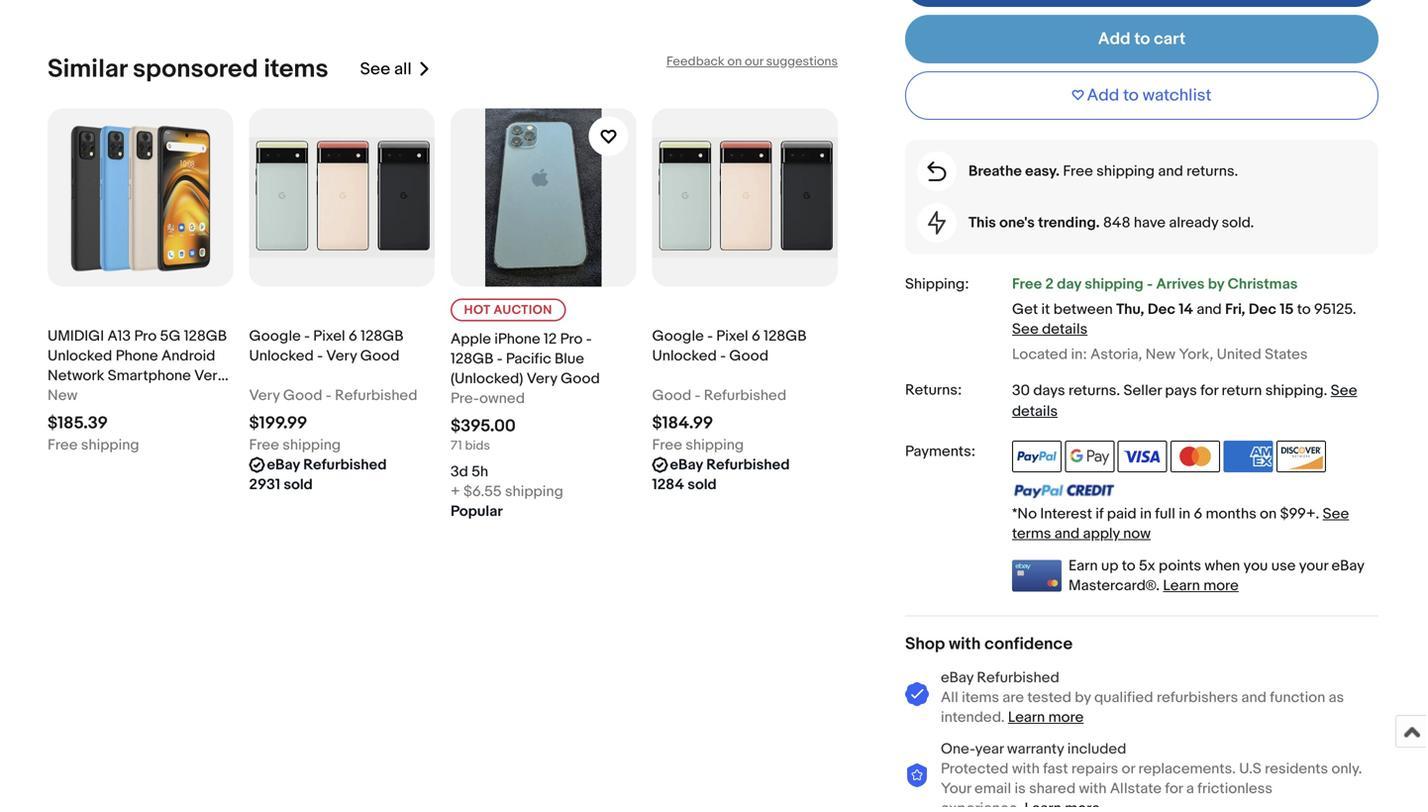 Task type: describe. For each thing, give the bounding box(es) containing it.
1284 sold text field
[[652, 475, 717, 495]]

function
[[1270, 689, 1326, 707]]

replacements.
[[1139, 760, 1236, 778]]

this one's trending. 848 have already sold.
[[969, 214, 1254, 232]]

all
[[394, 59, 412, 80]]

and inside all items are tested by qualified refurbishers and function as intended.
[[1242, 689, 1267, 707]]

full
[[1155, 505, 1176, 523]]

blue
[[555, 350, 584, 368]]

paid
[[1107, 505, 1137, 523]]

0 horizontal spatial on
[[728, 54, 742, 69]]

Good - Refurbished text field
[[652, 386, 787, 406]]

new $185.39 free shipping
[[48, 387, 139, 454]]

1 in from the left
[[1140, 505, 1152, 523]]

suggestions
[[766, 54, 838, 69]]

fri,
[[1225, 301, 1246, 319]]

returns
[[1069, 382, 1117, 400]]

apply
[[1083, 525, 1120, 543]]

astoria,
[[1091, 346, 1143, 364]]

0 horizontal spatial items
[[264, 54, 328, 85]]

feedback on our suggestions
[[667, 54, 838, 69]]

ebay up 1284 sold on the bottom
[[670, 456, 703, 474]]

Popular text field
[[451, 502, 503, 522]]

128gb for $185.39
[[184, 327, 227, 345]]

new inside new $185.39 free shipping
[[48, 387, 78, 405]]

refurbishers
[[1157, 689, 1238, 707]]

breathe
[[969, 163, 1022, 180]]

$6.55
[[464, 483, 502, 501]]

pacific
[[506, 350, 551, 368]]

shipping down states
[[1266, 382, 1324, 400]]

and inside see terms and apply now
[[1055, 525, 1080, 543]]

free shipping text field for $185.39
[[48, 435, 139, 455]]

1284 sold
[[652, 476, 717, 494]]

good inside umidigi a13 pro 5g 128gb unlocked phone android network smartphone very good
[[48, 387, 87, 405]]

american express image
[[1224, 441, 1273, 473]]

See all text field
[[360, 59, 412, 80]]

6 for refurbished
[[349, 327, 357, 345]]

earn
[[1069, 557, 1098, 575]]

between
[[1054, 301, 1113, 319]]

seller
[[1124, 382, 1162, 400]]

when
[[1205, 557, 1240, 575]]

have
[[1134, 214, 1166, 232]]

sold for free
[[688, 476, 717, 494]]

5x
[[1139, 557, 1156, 575]]

see all link
[[360, 54, 432, 85]]

6 for $184.99
[[752, 327, 761, 345]]

3d
[[451, 463, 468, 481]]

umidigi
[[48, 327, 104, 345]]

good inside "good - refurbished $184.99 free shipping"
[[652, 387, 692, 405]]

good inside 'google - pixel 6 128gb unlocked - very good'
[[360, 347, 400, 365]]

shipping:
[[905, 276, 969, 293]]

google - pixel 6 128gb unlocked - good
[[652, 327, 807, 365]]

2 horizontal spatial ebay refurbished
[[941, 669, 1060, 687]]

refurbished up are
[[977, 669, 1060, 687]]

protected with fast repairs or replacements. u.s residents only. your email is shared with allstate for a frictionless experience.
[[941, 760, 1363, 807]]

protected
[[941, 760, 1009, 778]]

days
[[1033, 382, 1065, 400]]

2931
[[249, 476, 280, 494]]

hot
[[464, 303, 490, 318]]

android
[[161, 347, 215, 365]]

New text field
[[48, 386, 78, 406]]

trending.
[[1038, 214, 1100, 232]]

see details
[[1012, 382, 1358, 421]]

breathe easy. free shipping and returns.
[[969, 163, 1238, 180]]

frictionless
[[1198, 780, 1273, 798]]

1284
[[652, 476, 684, 494]]

pro inside umidigi a13 pro 5g 128gb unlocked phone android network smartphone very good
[[134, 327, 157, 345]]

email
[[975, 780, 1012, 798]]

with for protected
[[1012, 760, 1040, 778]]

2 horizontal spatial with
[[1079, 780, 1107, 798]]

arrives
[[1156, 276, 1205, 293]]

now
[[1123, 525, 1151, 543]]

$99+.
[[1280, 505, 1320, 523]]

30 days returns . seller pays for return shipping .
[[1012, 382, 1331, 400]]

see for see terms and apply now
[[1323, 505, 1349, 523]]

ebay refurbished text field for $199.99
[[267, 455, 387, 475]]

128gb inside apple iphone 12 pro - 128gb - pacific blue (unlocked) very good pre-owned $395.00 71 bids 3d 5h + $6.55 shipping popular
[[451, 350, 494, 368]]

and left returns. at the right
[[1158, 163, 1184, 180]]

$395.00 text field
[[451, 416, 516, 437]]

with details__icon image for this one's trending.
[[928, 211, 946, 235]]

shipping inside free 2 day shipping - arrives by christmas get it between thu, dec 14 and fri, dec 15 to 95125 . see details located in: astoria, new york, united states
[[1085, 276, 1144, 293]]

this
[[969, 214, 996, 232]]

feedback on our suggestions link
[[667, 54, 838, 69]]

watchlist
[[1143, 85, 1212, 106]]

cart
[[1154, 29, 1186, 50]]

+
[[451, 483, 460, 501]]

good inside apple iphone 12 pro - 128gb - pacific blue (unlocked) very good pre-owned $395.00 71 bids 3d 5h + $6.55 shipping popular
[[561, 370, 600, 388]]

sold for $199.99
[[284, 476, 313, 494]]

shared
[[1029, 780, 1076, 798]]

network
[[48, 367, 104, 385]]

apple
[[451, 331, 491, 348]]

very inside very good - refurbished $199.99 free shipping
[[249, 387, 280, 405]]

pixel for $184.99
[[716, 327, 749, 345]]

see all
[[360, 59, 412, 80]]

1 horizontal spatial .
[[1324, 382, 1328, 400]]

intended.
[[941, 709, 1005, 726]]

similar
[[48, 54, 127, 85]]

Very Good - Refurbished text field
[[249, 386, 418, 406]]

is
[[1015, 780, 1026, 798]]

fast
[[1043, 760, 1068, 778]]

iphone
[[495, 331, 541, 348]]

add for add to cart
[[1098, 29, 1131, 50]]

learn more link for points
[[1163, 577, 1239, 595]]

refurbished inside very good - refurbished $199.99 free shipping
[[335, 387, 418, 405]]

auction
[[494, 303, 553, 318]]

Free shipping text field
[[249, 435, 341, 455]]

with details__icon image for breathe easy.
[[928, 162, 946, 181]]

your
[[1299, 557, 1328, 575]]

with details__icon image for ebay refurbished
[[905, 683, 929, 707]]

good inside google - pixel 6 128gb unlocked - good
[[729, 347, 769, 365]]

. inside free 2 day shipping - arrives by christmas get it between thu, dec 14 and fri, dec 15 to 95125 . see details located in: astoria, new york, united states
[[1353, 301, 1357, 319]]

thu,
[[1116, 301, 1145, 319]]

0 vertical spatial for
[[1201, 382, 1219, 400]]

smartphone
[[108, 367, 191, 385]]

if
[[1096, 505, 1104, 523]]

Pre-owned text field
[[451, 389, 525, 409]]

refurbished down "good - refurbished $184.99 free shipping"
[[706, 456, 790, 474]]

all items are tested by qualified refurbishers and function as intended.
[[941, 689, 1344, 726]]

2 in from the left
[[1179, 505, 1191, 523]]

qualified
[[1095, 689, 1154, 707]]

up
[[1101, 557, 1119, 575]]

already
[[1169, 214, 1219, 232]]

5h
[[472, 463, 489, 481]]

paypal credit image
[[1012, 483, 1115, 499]]

repairs
[[1072, 760, 1119, 778]]

year
[[975, 740, 1004, 758]]

by inside all items are tested by qualified refurbishers and function as intended.
[[1075, 689, 1091, 707]]

returns:
[[905, 382, 962, 399]]

2
[[1046, 276, 1054, 293]]

confidence
[[985, 634, 1073, 655]]

allstate
[[1110, 780, 1162, 798]]

pays
[[1165, 382, 1197, 400]]

pixel for refurbished
[[313, 327, 345, 345]]

$199.99 text field
[[249, 413, 307, 434]]

months
[[1206, 505, 1257, 523]]

0 horizontal spatial .
[[1117, 382, 1120, 400]]

shipping inside new $185.39 free shipping
[[81, 436, 139, 454]]

2931 sold
[[249, 476, 313, 494]]

learn for 5x
[[1163, 577, 1200, 595]]

for inside protected with fast repairs or replacements. u.s residents only. your email is shared with allstate for a frictionless experience.
[[1165, 780, 1183, 798]]

master card image
[[1171, 441, 1220, 473]]

very inside umidigi a13 pro 5g 128gb unlocked phone android network smartphone very good
[[194, 367, 225, 385]]

ebay inside earn up to 5x points when you use your ebay mastercard®.
[[1332, 557, 1365, 575]]

add for add to watchlist
[[1087, 85, 1120, 106]]

to inside button
[[1123, 85, 1139, 106]]

a
[[1187, 780, 1194, 798]]

pro inside apple iphone 12 pro - 128gb - pacific blue (unlocked) very good pre-owned $395.00 71 bids 3d 5h + $6.55 shipping popular
[[560, 331, 583, 348]]



Task type: vqa. For each thing, say whether or not it's contained in the screenshot.
All items are tested by qualified refurbishers and function as intended.
yes



Task type: locate. For each thing, give the bounding box(es) containing it.
interest
[[1041, 505, 1093, 523]]

. right 15 on the top right of page
[[1353, 301, 1357, 319]]

google up very good - refurbished text field
[[249, 327, 301, 345]]

unlocked up network
[[48, 347, 112, 365]]

with for shop
[[949, 634, 981, 655]]

- inside free 2 day shipping - arrives by christmas get it between thu, dec 14 and fri, dec 15 to 95125 . see details located in: astoria, new york, united states
[[1147, 276, 1153, 293]]

visa image
[[1118, 441, 1168, 473]]

0 horizontal spatial ebay refurbished text field
[[267, 455, 387, 475]]

128gb up good - refurbished text field
[[764, 327, 807, 345]]

add inside button
[[1087, 85, 1120, 106]]

1 horizontal spatial dec
[[1249, 301, 1277, 319]]

to inside earn up to 5x points when you use your ebay mastercard®.
[[1122, 557, 1136, 575]]

*no
[[1012, 505, 1037, 523]]

ebay refurbished text field down very good - refurbished $199.99 free shipping
[[267, 455, 387, 475]]

2 horizontal spatial 6
[[1194, 505, 1203, 523]]

ebay mastercard image
[[1012, 560, 1062, 592]]

0 vertical spatial items
[[264, 54, 328, 85]]

dec left the 14
[[1148, 301, 1176, 319]]

1 horizontal spatial learn more link
[[1163, 577, 1239, 595]]

items left "see all"
[[264, 54, 328, 85]]

details inside "see details"
[[1012, 403, 1058, 421]]

unlocked up good - refurbished text field
[[652, 347, 717, 365]]

items inside all items are tested by qualified refurbishers and function as intended.
[[962, 689, 999, 707]]

1 sold from the left
[[284, 476, 313, 494]]

14
[[1179, 301, 1194, 319]]

2 sold from the left
[[688, 476, 717, 494]]

pixel
[[313, 327, 345, 345], [716, 327, 749, 345]]

free right easy.
[[1063, 163, 1093, 180]]

1 vertical spatial see details link
[[1012, 382, 1358, 421]]

1 horizontal spatial for
[[1201, 382, 1219, 400]]

. left seller
[[1117, 382, 1120, 400]]

848
[[1103, 214, 1131, 232]]

6
[[349, 327, 357, 345], [752, 327, 761, 345], [1194, 505, 1203, 523]]

see inside see all link
[[360, 59, 390, 80]]

2 unlocked from the left
[[249, 347, 314, 365]]

0 horizontal spatial sold
[[284, 476, 313, 494]]

google for refurbished
[[249, 327, 301, 345]]

1 unlocked from the left
[[48, 347, 112, 365]]

free shipping text field for $184.99
[[652, 435, 744, 455]]

and right the 14
[[1197, 301, 1222, 319]]

learn more link for by
[[1008, 709, 1084, 726]]

free inside free 2 day shipping - arrives by christmas get it between thu, dec 14 and fri, dec 15 to 95125 . see details located in: astoria, new york, united states
[[1012, 276, 1042, 293]]

1 horizontal spatial ebay refurbished
[[670, 456, 790, 474]]

with details__icon image for one-year warranty included
[[905, 764, 929, 789]]

with details__icon image left breathe
[[928, 162, 946, 181]]

shipping right the "$6.55"
[[505, 483, 563, 501]]

pixel up good - refurbished text field
[[716, 327, 749, 345]]

$184.99 text field
[[652, 413, 713, 434]]

more down when
[[1204, 577, 1239, 595]]

learn more down tested
[[1008, 709, 1084, 726]]

2 ebay refurbished text field from the left
[[670, 455, 790, 475]]

more down tested
[[1049, 709, 1084, 726]]

1 horizontal spatial 6
[[752, 327, 761, 345]]

good down 'blue'
[[561, 370, 600, 388]]

terms
[[1012, 525, 1051, 543]]

see left all
[[360, 59, 390, 80]]

united
[[1217, 346, 1262, 364]]

1 horizontal spatial ebay refurbished text field
[[670, 455, 790, 475]]

1 horizontal spatial on
[[1260, 505, 1277, 523]]

more for by
[[1049, 709, 1084, 726]]

128gb for $199.99
[[361, 327, 404, 345]]

new inside free 2 day shipping - arrives by christmas get it between thu, dec 14 and fri, dec 15 to 95125 . see details located in: astoria, new york, united states
[[1146, 346, 1176, 364]]

shipping down $199.99 text box on the bottom left
[[283, 436, 341, 454]]

ebay up all
[[941, 669, 974, 687]]

very inside apple iphone 12 pro - 128gb - pacific blue (unlocked) very good pre-owned $395.00 71 bids 3d 5h + $6.55 shipping popular
[[527, 370, 557, 388]]

128gb up android
[[184, 327, 227, 345]]

learn more link down the points
[[1163, 577, 1239, 595]]

see inside free 2 day shipping - arrives by christmas get it between thu, dec 14 and fri, dec 15 to 95125 . see details located in: astoria, new york, united states
[[1012, 321, 1039, 338]]

2 vertical spatial with
[[1079, 780, 1107, 798]]

6 up good - refurbished text field
[[752, 327, 761, 345]]

71 bids text field
[[451, 439, 490, 454]]

christmas
[[1228, 276, 1298, 293]]

one-
[[941, 740, 975, 758]]

shop with confidence
[[905, 634, 1073, 655]]

1 ebay refurbished text field from the left
[[267, 455, 387, 475]]

pro up phone
[[134, 327, 157, 345]]

refurbished down 'google - pixel 6 128gb unlocked - very good'
[[335, 387, 418, 405]]

0 vertical spatial on
[[728, 54, 742, 69]]

0 vertical spatial with
[[949, 634, 981, 655]]

unlocked for $199.99
[[249, 347, 314, 365]]

very up very good - refurbished text field
[[326, 347, 357, 365]]

1 pixel from the left
[[313, 327, 345, 345]]

for left the a
[[1165, 780, 1183, 798]]

learn more for by
[[1008, 709, 1084, 726]]

to inside free 2 day shipping - arrives by christmas get it between thu, dec 14 and fri, dec 15 to 95125 . see details located in: astoria, new york, united states
[[1297, 301, 1311, 319]]

pro
[[134, 327, 157, 345], [560, 331, 583, 348]]

ebay refurbished up are
[[941, 669, 1060, 687]]

ebay refurbished text field down "good - refurbished $184.99 free shipping"
[[670, 455, 790, 475]]

0 vertical spatial by
[[1208, 276, 1225, 293]]

to left "watchlist"
[[1123, 85, 1139, 106]]

unlocked for $184.99
[[652, 347, 717, 365]]

similar sponsored items
[[48, 54, 328, 85]]

free down the $184.99
[[652, 436, 682, 454]]

add left cart
[[1098, 29, 1131, 50]]

items
[[264, 54, 328, 85], [962, 689, 999, 707]]

1 horizontal spatial more
[[1204, 577, 1239, 595]]

free down the "$199.99"
[[249, 436, 279, 454]]

residents
[[1265, 760, 1328, 778]]

more for points
[[1204, 577, 1239, 595]]

0 horizontal spatial dec
[[1148, 301, 1176, 319]]

1 vertical spatial new
[[48, 387, 78, 405]]

128gb inside 'google - pixel 6 128gb unlocked - very good'
[[361, 327, 404, 345]]

shipping inside apple iphone 12 pro - 128gb - pacific blue (unlocked) very good pre-owned $395.00 71 bids 3d 5h + $6.55 shipping popular
[[505, 483, 563, 501]]

learn more for points
[[1163, 577, 1239, 595]]

0 vertical spatial add
[[1098, 29, 1131, 50]]

add down add to cart link
[[1087, 85, 1120, 106]]

york,
[[1179, 346, 1214, 364]]

ebay refurbished text field for $184.99
[[670, 455, 790, 475]]

0 vertical spatial learn more
[[1163, 577, 1239, 595]]

- inside "good - refurbished $184.99 free shipping"
[[695, 387, 701, 405]]

128gb for $184.99
[[764, 327, 807, 345]]

free inside very good - refurbished $199.99 free shipping
[[249, 436, 279, 454]]

see for see details
[[1331, 382, 1358, 400]]

1 google from the left
[[249, 327, 301, 345]]

new down network
[[48, 387, 78, 405]]

0 vertical spatial learn
[[1163, 577, 1200, 595]]

with down "repairs"
[[1079, 780, 1107, 798]]

2931 sold text field
[[249, 475, 313, 495]]

see down get
[[1012, 321, 1039, 338]]

good down network
[[48, 387, 87, 405]]

feedback
[[667, 54, 725, 69]]

easy.
[[1025, 163, 1060, 180]]

on left $99+.
[[1260, 505, 1277, 523]]

free 2 day shipping - arrives by christmas get it between thu, dec 14 and fri, dec 15 to 95125 . see details located in: astoria, new york, united states
[[1012, 276, 1357, 364]]

0 horizontal spatial with
[[949, 634, 981, 655]]

learn down the points
[[1163, 577, 1200, 595]]

71
[[451, 439, 462, 454]]

1 vertical spatial learn more
[[1008, 709, 1084, 726]]

see right $99+.
[[1323, 505, 1349, 523]]

see for see all
[[360, 59, 390, 80]]

sold right 1284
[[688, 476, 717, 494]]

pixel inside 'google - pixel 6 128gb unlocked - very good'
[[313, 327, 345, 345]]

1 vertical spatial by
[[1075, 689, 1091, 707]]

1 dec from the left
[[1148, 301, 1176, 319]]

items up intended.
[[962, 689, 999, 707]]

1 vertical spatial details
[[1012, 403, 1058, 421]]

0 horizontal spatial learn
[[1008, 709, 1045, 726]]

good inside very good - refurbished $199.99 free shipping
[[283, 387, 322, 405]]

1 vertical spatial more
[[1049, 709, 1084, 726]]

by right tested
[[1075, 689, 1091, 707]]

details down 30
[[1012, 403, 1058, 421]]

pixel inside google - pixel 6 128gb unlocked - good
[[716, 327, 749, 345]]

google inside google - pixel 6 128gb unlocked - good
[[652, 327, 704, 345]]

1 see details link from the top
[[1012, 321, 1088, 338]]

0 vertical spatial more
[[1204, 577, 1239, 595]]

by inside free 2 day shipping - arrives by christmas get it between thu, dec 14 and fri, dec 15 to 95125 . see details located in: astoria, new york, united states
[[1208, 276, 1225, 293]]

with details__icon image
[[928, 162, 946, 181], [928, 211, 946, 235], [905, 683, 929, 707], [905, 764, 929, 789]]

are
[[1003, 689, 1024, 707]]

0 vertical spatial see details link
[[1012, 321, 1088, 338]]

0 horizontal spatial new
[[48, 387, 78, 405]]

one-year warranty included
[[941, 740, 1127, 758]]

see
[[360, 59, 390, 80], [1012, 321, 1039, 338], [1331, 382, 1358, 400], [1323, 505, 1349, 523]]

with details__icon image left this
[[928, 211, 946, 235]]

0 horizontal spatial learn more
[[1008, 709, 1084, 726]]

ebay refurbished for $199.99
[[267, 456, 387, 474]]

1 horizontal spatial by
[[1208, 276, 1225, 293]]

good up very good - refurbished text field
[[360, 347, 400, 365]]

1 vertical spatial learn
[[1008, 709, 1045, 726]]

1 horizontal spatial sold
[[688, 476, 717, 494]]

paypal image
[[1012, 441, 1062, 473]]

1 horizontal spatial google
[[652, 327, 704, 345]]

as
[[1329, 689, 1344, 707]]

unlocked inside 'google - pixel 6 128gb unlocked - very good'
[[249, 347, 314, 365]]

0 horizontal spatial unlocked
[[48, 347, 112, 365]]

1 vertical spatial items
[[962, 689, 999, 707]]

*no interest if paid in full in 6 months on $99+.
[[1012, 505, 1323, 523]]

popular
[[451, 503, 503, 521]]

google inside 'google - pixel 6 128gb unlocked - very good'
[[249, 327, 301, 345]]

1 horizontal spatial learn more
[[1163, 577, 1239, 595]]

free down '$185.39' text box
[[48, 436, 78, 454]]

shop
[[905, 634, 945, 655]]

use
[[1272, 557, 1296, 575]]

free shipping text field down $185.39
[[48, 435, 139, 455]]

0 horizontal spatial ebay refurbished
[[267, 456, 387, 474]]

pro up 'blue'
[[560, 331, 583, 348]]

get
[[1012, 301, 1038, 319]]

0 horizontal spatial google
[[249, 327, 301, 345]]

mastercard®.
[[1069, 577, 1160, 595]]

dec left 15 on the top right of page
[[1249, 301, 1277, 319]]

see terms and apply now
[[1012, 505, 1349, 543]]

to right 15 on the top right of page
[[1297, 301, 1311, 319]]

to left cart
[[1135, 29, 1150, 50]]

free left 2
[[1012, 276, 1042, 293]]

very up the "$199.99"
[[249, 387, 280, 405]]

Free shipping text field
[[48, 435, 139, 455], [652, 435, 744, 455]]

umidigi a13 pro 5g 128gb unlocked phone android network smartphone very good
[[48, 327, 227, 405]]

1 vertical spatial with
[[1012, 760, 1040, 778]]

0 horizontal spatial learn more link
[[1008, 709, 1084, 726]]

see terms and apply now link
[[1012, 505, 1349, 543]]

15
[[1280, 301, 1294, 319]]

- inside very good - refurbished $199.99 free shipping
[[326, 387, 332, 405]]

unlocked inside google - pixel 6 128gb unlocked - good
[[652, 347, 717, 365]]

warranty
[[1007, 740, 1064, 758]]

learn more down the points
[[1163, 577, 1239, 595]]

free inside "good - refurbished $184.99 free shipping"
[[652, 436, 682, 454]]

refurbished down very good - refurbished $199.99 free shipping
[[303, 456, 387, 474]]

1 horizontal spatial with
[[1012, 760, 1040, 778]]

shipping up "thu,"
[[1085, 276, 1144, 293]]

in right full
[[1179, 505, 1191, 523]]

points
[[1159, 557, 1202, 575]]

see down 95125
[[1331, 382, 1358, 400]]

phone
[[116, 347, 158, 365]]

0 horizontal spatial pro
[[134, 327, 157, 345]]

good up '$184.99' text box
[[652, 387, 692, 405]]

owned
[[479, 390, 525, 408]]

$185.39 text field
[[48, 413, 108, 434]]

details down 'between'
[[1042, 321, 1088, 338]]

1 horizontal spatial unlocked
[[249, 347, 314, 365]]

0 horizontal spatial pixel
[[313, 327, 345, 345]]

1 vertical spatial learn more link
[[1008, 709, 1084, 726]]

0 horizontal spatial more
[[1049, 709, 1084, 726]]

free inside new $185.39 free shipping
[[48, 436, 78, 454]]

shipping down $185.39
[[81, 436, 139, 454]]

with
[[949, 634, 981, 655], [1012, 760, 1040, 778], [1079, 780, 1107, 798]]

1 horizontal spatial items
[[962, 689, 999, 707]]

very good - refurbished $199.99 free shipping
[[249, 387, 418, 454]]

details
[[1042, 321, 1088, 338], [1012, 403, 1058, 421]]

and inside free 2 day shipping - arrives by christmas get it between thu, dec 14 and fri, dec 15 to 95125 . see details located in: astoria, new york, united states
[[1197, 301, 1222, 319]]

add to cart link
[[905, 15, 1379, 64]]

learn for tested
[[1008, 709, 1045, 726]]

pre-
[[451, 390, 479, 408]]

1 horizontal spatial learn
[[1163, 577, 1200, 595]]

very down the pacific
[[527, 370, 557, 388]]

google up good - refurbished text field
[[652, 327, 704, 345]]

0 horizontal spatial free shipping text field
[[48, 435, 139, 455]]

1 horizontal spatial pro
[[560, 331, 583, 348]]

ebay right your at the right
[[1332, 557, 1365, 575]]

learn down are
[[1008, 709, 1045, 726]]

experience.
[[941, 800, 1021, 807]]

3d 5h text field
[[451, 462, 489, 482]]

details inside free 2 day shipping - arrives by christmas get it between thu, dec 14 and fri, dec 15 to 95125 . see details located in: astoria, new york, united states
[[1042, 321, 1088, 338]]

good up good - refurbished text field
[[729, 347, 769, 365]]

only.
[[1332, 760, 1363, 778]]

or
[[1122, 760, 1135, 778]]

1 horizontal spatial free shipping text field
[[652, 435, 744, 455]]

6 up very good - refurbished text field
[[349, 327, 357, 345]]

returns.
[[1187, 163, 1238, 180]]

pixel up very good - refurbished text field
[[313, 327, 345, 345]]

see inside "see details"
[[1331, 382, 1358, 400]]

to
[[1135, 29, 1150, 50], [1123, 85, 1139, 106], [1297, 301, 1311, 319], [1122, 557, 1136, 575]]

unlocked inside umidigi a13 pro 5g 128gb unlocked phone android network smartphone very good
[[48, 347, 112, 365]]

+ $6.55 shipping text field
[[451, 482, 563, 502]]

ebay refurbished for $184.99
[[670, 456, 790, 474]]

eBay Refurbished text field
[[267, 455, 387, 475], [670, 455, 790, 475]]

unlocked for $185.39
[[48, 347, 112, 365]]

with details__icon image left your
[[905, 764, 929, 789]]

128gb down apple
[[451, 350, 494, 368]]

apple iphone 12 pro - 128gb - pacific blue (unlocked) very good pre-owned $395.00 71 bids 3d 5h + $6.55 shipping popular
[[451, 331, 600, 521]]

more
[[1204, 577, 1239, 595], [1049, 709, 1084, 726]]

1 vertical spatial for
[[1165, 780, 1183, 798]]

0 horizontal spatial 6
[[349, 327, 357, 345]]

0 vertical spatial new
[[1146, 346, 1176, 364]]

ebay refurbished down free shipping text box
[[267, 456, 387, 474]]

your
[[941, 780, 971, 798]]

0 horizontal spatial for
[[1165, 780, 1183, 798]]

discover image
[[1277, 441, 1326, 473]]

0 horizontal spatial by
[[1075, 689, 1091, 707]]

hot auction
[[464, 303, 553, 318]]

1 vertical spatial add
[[1087, 85, 1120, 106]]

ebay refurbished down "good - refurbished $184.99 free shipping"
[[670, 456, 790, 474]]

to left "5x" in the bottom of the page
[[1122, 557, 1136, 575]]

good - refurbished $184.99 free shipping
[[652, 387, 787, 454]]

3 unlocked from the left
[[652, 347, 717, 365]]

day
[[1057, 276, 1082, 293]]

6 right full
[[1194, 505, 1203, 523]]

our
[[745, 54, 763, 69]]

1 horizontal spatial new
[[1146, 346, 1176, 364]]

(unlocked)
[[451, 370, 523, 388]]

1 horizontal spatial pixel
[[716, 327, 749, 345]]

see details link down york, at the top of page
[[1012, 382, 1358, 421]]

1 horizontal spatial in
[[1179, 505, 1191, 523]]

included
[[1068, 740, 1127, 758]]

with up is
[[1012, 760, 1040, 778]]

very inside 'google - pixel 6 128gb unlocked - very good'
[[326, 347, 357, 365]]

shipping up 848
[[1097, 163, 1155, 180]]

very down android
[[194, 367, 225, 385]]

. up "discover" image at right bottom
[[1324, 382, 1328, 400]]

google - pixel 6 128gb unlocked - very good
[[249, 327, 404, 365]]

2 horizontal spatial unlocked
[[652, 347, 717, 365]]

unlocked up very good - refurbished text field
[[249, 347, 314, 365]]

with details__icon image left all
[[905, 683, 929, 707]]

0 vertical spatial learn more link
[[1163, 577, 1239, 595]]

2 dec from the left
[[1249, 301, 1277, 319]]

new left york, at the top of page
[[1146, 346, 1176, 364]]

ebay up 2931 sold text field
[[267, 456, 300, 474]]

2 see details link from the top
[[1012, 382, 1358, 421]]

128gb up very good - refurbished text field
[[361, 327, 404, 345]]

by right arrives
[[1208, 276, 1225, 293]]

shipping inside "good - refurbished $184.99 free shipping"
[[686, 436, 744, 454]]

add
[[1098, 29, 1131, 50], [1087, 85, 1120, 106]]

and left function
[[1242, 689, 1267, 707]]

on left 'our'
[[728, 54, 742, 69]]

refurbished inside "good - refurbished $184.99 free shipping"
[[704, 387, 787, 405]]

6 inside 'google - pixel 6 128gb unlocked - very good'
[[349, 327, 357, 345]]

sold.
[[1222, 214, 1254, 232]]

2 horizontal spatial .
[[1353, 301, 1357, 319]]

6 inside google - pixel 6 128gb unlocked - good
[[752, 327, 761, 345]]

google pay image
[[1065, 441, 1115, 473]]

sold right 2931
[[284, 476, 313, 494]]

1 vertical spatial on
[[1260, 505, 1277, 523]]

2 free shipping text field from the left
[[652, 435, 744, 455]]

see inside see terms and apply now
[[1323, 505, 1349, 523]]

2 pixel from the left
[[716, 327, 749, 345]]

learn more link down tested
[[1008, 709, 1084, 726]]

free shipping text field down '$184.99' text box
[[652, 435, 744, 455]]

google
[[249, 327, 301, 345], [652, 327, 704, 345]]

shipping inside very good - refurbished $199.99 free shipping
[[283, 436, 341, 454]]

0 vertical spatial details
[[1042, 321, 1088, 338]]

0 horizontal spatial in
[[1140, 505, 1152, 523]]

tested
[[1028, 689, 1072, 707]]

google for $184.99
[[652, 327, 704, 345]]

128gb inside umidigi a13 pro 5g 128gb unlocked phone android network smartphone very good
[[184, 327, 227, 345]]

good up the "$199.99"
[[283, 387, 322, 405]]

128gb inside google - pixel 6 128gb unlocked - good
[[764, 327, 807, 345]]

see details link down it at the top
[[1012, 321, 1088, 338]]

1 free shipping text field from the left
[[48, 435, 139, 455]]

2 google from the left
[[652, 327, 704, 345]]



